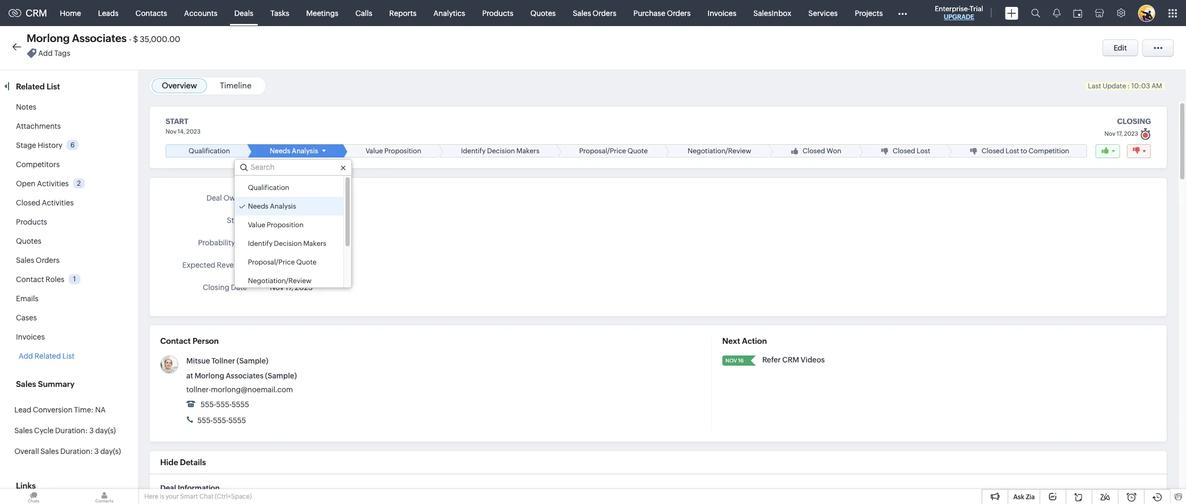 Task type: vqa. For each thing, say whether or not it's contained in the screenshot.
Overall Sales Duration:'s 3
yes



Task type: describe. For each thing, give the bounding box(es) containing it.
next action
[[722, 337, 767, 346]]

videos
[[801, 356, 825, 364]]

closed won
[[803, 147, 842, 155]]

update
[[1103, 82, 1126, 90]]

conversion
[[33, 406, 73, 414]]

crm link
[[9, 7, 47, 19]]

14,
[[178, 128, 185, 135]]

0 horizontal spatial value proposition
[[248, 221, 304, 229]]

0 horizontal spatial list
[[47, 82, 60, 91]]

contact person
[[160, 337, 219, 346]]

0 vertical spatial needs analysis
[[270, 147, 318, 155]]

0 vertical spatial invoices link
[[699, 0, 745, 26]]

lead
[[14, 406, 31, 414]]

na
[[95, 406, 106, 414]]

7,000.00
[[276, 261, 308, 269]]

closed for closed won
[[803, 147, 825, 155]]

1 horizontal spatial quotes
[[531, 9, 556, 17]]

activities for closed activities
[[42, 199, 74, 207]]

1
[[73, 275, 76, 283]]

notes
[[16, 103, 36, 111]]

1 horizontal spatial orders
[[593, 9, 617, 17]]

projects link
[[847, 0, 892, 26]]

am
[[1152, 82, 1162, 90]]

1 horizontal spatial list
[[62, 352, 74, 361]]

contacts
[[136, 9, 167, 17]]

contact roles link
[[16, 275, 64, 284]]

hide details link
[[160, 458, 206, 467]]

20
[[270, 239, 279, 247]]

0 vertical spatial related
[[16, 82, 45, 91]]

morlong associates (sample) link
[[195, 372, 297, 380]]

1 horizontal spatial decision
[[487, 147, 515, 155]]

tollner-
[[186, 386, 211, 394]]

revenue
[[217, 261, 247, 269]]

links
[[16, 481, 36, 490]]

1 horizontal spatial proposal/price quote
[[579, 147, 648, 155]]

overview link
[[162, 81, 197, 90]]

cases link
[[16, 314, 37, 322]]

morlong@noemail.com
[[211, 386, 293, 394]]

person
[[193, 337, 219, 346]]

leads link
[[90, 0, 127, 26]]

Search text field
[[235, 160, 352, 175]]

invoices inside invoices link
[[708, 9, 737, 17]]

search element
[[1025, 0, 1047, 26]]

analysis for qualification
[[270, 202, 296, 210]]

products inside products 'link'
[[482, 9, 513, 17]]

calendar image
[[1074, 9, 1083, 17]]

roles
[[45, 275, 64, 284]]

tasks
[[270, 9, 289, 17]]

1 horizontal spatial identify
[[461, 147, 486, 155]]

1 horizontal spatial crm
[[782, 356, 799, 364]]

deal owner
[[207, 194, 247, 202]]

0 horizontal spatial associates
[[72, 32, 127, 44]]

$  7,000.00
[[270, 261, 308, 269]]

salesinbox link
[[745, 0, 800, 26]]

duration: for sales cycle duration:
[[55, 427, 88, 435]]

owner
[[224, 194, 247, 202]]

lead conversion time: na
[[14, 406, 106, 414]]

purchase
[[634, 9, 666, 17]]

1 horizontal spatial sales orders
[[573, 9, 617, 17]]

zia
[[1026, 494, 1035, 501]]

morlong associates - $ 35,000.00
[[27, 32, 180, 44]]

enterprise-
[[935, 5, 970, 13]]

closed lost
[[893, 147, 931, 155]]

accounts link
[[176, 0, 226, 26]]

(%)
[[237, 239, 247, 247]]

refer
[[762, 356, 781, 364]]

1 vertical spatial invoices
[[16, 333, 45, 341]]

1 vertical spatial products link
[[16, 218, 47, 226]]

0 vertical spatial value proposition
[[366, 147, 421, 155]]

1 vertical spatial decision
[[274, 240, 302, 248]]

closed activities link
[[16, 199, 74, 207]]

0 vertical spatial analysis
[[292, 147, 318, 155]]

last update : 10:03 am
[[1088, 82, 1162, 90]]

0 vertical spatial 5555
[[232, 400, 249, 409]]

1 vertical spatial (sample)
[[265, 372, 297, 380]]

0 vertical spatial negotiation/review
[[688, 147, 752, 155]]

deal for deal owner
[[207, 194, 222, 202]]

open
[[16, 179, 35, 188]]

stage for stage
[[227, 216, 247, 225]]

sales summary
[[16, 380, 75, 389]]

last
[[1088, 82, 1101, 90]]

emails link
[[16, 294, 38, 303]]

probability
[[198, 239, 235, 247]]

meetings link
[[298, 0, 347, 26]]

overall
[[14, 447, 39, 456]]

ask zia
[[1014, 494, 1035, 501]]

1 horizontal spatial makers
[[517, 147, 540, 155]]

1 vertical spatial products
[[16, 218, 47, 226]]

16
[[738, 358, 744, 364]]

1 vertical spatial quote
[[296, 258, 317, 266]]

1 vertical spatial 5555
[[228, 416, 246, 425]]

0 horizontal spatial identify decision makers
[[248, 240, 326, 248]]

1 horizontal spatial value
[[366, 147, 383, 155]]

chats image
[[0, 489, 67, 504]]

deals
[[234, 9, 253, 17]]

0 horizontal spatial sales orders
[[16, 256, 60, 265]]

nelson
[[285, 195, 309, 203]]

smart
[[180, 493, 198, 501]]

competitors link
[[16, 160, 60, 169]]

6
[[70, 141, 75, 149]]

contact for contact person
[[160, 337, 191, 346]]

overview
[[162, 81, 197, 90]]

1 vertical spatial associates
[[226, 372, 264, 380]]

(ctrl+space)
[[215, 493, 252, 501]]

needs for stage
[[270, 216, 292, 225]]

here is your smart chat (ctrl+space)
[[144, 493, 252, 501]]

1 horizontal spatial identify decision makers
[[461, 147, 540, 155]]

closing date
[[203, 283, 247, 292]]

stage history
[[16, 141, 62, 150]]

0 vertical spatial (sample)
[[237, 357, 268, 365]]

0 horizontal spatial qualification
[[189, 147, 230, 155]]

0 vertical spatial 555-555-5555
[[199, 400, 249, 409]]

your
[[166, 493, 179, 501]]

analytics link
[[425, 0, 474, 26]]

tollner-morlong@noemail.com
[[186, 386, 293, 394]]

hide
[[160, 458, 178, 467]]

1 vertical spatial $
[[270, 261, 275, 269]]

analytics
[[434, 9, 465, 17]]

closed for closed lost
[[893, 147, 916, 155]]

upgrade
[[944, 13, 975, 21]]

0 horizontal spatial proposal/price quote
[[248, 258, 317, 266]]

closing nov 17, 2023
[[1105, 117, 1151, 137]]

add related list
[[19, 352, 74, 361]]

0 vertical spatial crm
[[26, 7, 47, 19]]

1 vertical spatial 555-555-5555
[[196, 416, 246, 425]]

0 horizontal spatial identify
[[248, 240, 273, 248]]

duration: for overall sales duration:
[[60, 447, 93, 456]]

0 vertical spatial quote
[[628, 147, 648, 155]]

cycle
[[34, 427, 54, 435]]

tasks link
[[262, 0, 298, 26]]

search image
[[1031, 9, 1040, 18]]

signals image
[[1053, 9, 1061, 18]]

0 horizontal spatial orders
[[36, 256, 60, 265]]

1 vertical spatial related
[[35, 352, 61, 361]]

history
[[38, 141, 62, 150]]

salesinbox
[[754, 9, 792, 17]]

trial
[[970, 5, 984, 13]]

0 horizontal spatial proposition
[[267, 221, 304, 229]]

1 horizontal spatial 2023
[[295, 283, 313, 292]]



Task type: locate. For each thing, give the bounding box(es) containing it.
0 vertical spatial invoices
[[708, 9, 737, 17]]

0 vertical spatial quotes
[[531, 9, 556, 17]]

1 horizontal spatial add
[[38, 49, 53, 58]]

time:
[[74, 406, 94, 414]]

1 vertical spatial activities
[[42, 199, 74, 207]]

2023 down closing on the top right of the page
[[1124, 130, 1138, 137]]

needs analysis up 20
[[248, 202, 296, 210]]

sales
[[573, 9, 591, 17], [16, 256, 34, 265], [16, 380, 36, 389], [14, 427, 33, 435], [40, 447, 59, 456]]

day(s) for overall sales duration: 3 day(s)
[[100, 447, 121, 456]]

nov 17, 2023
[[270, 283, 313, 292]]

related list
[[16, 82, 62, 91]]

2023
[[186, 128, 200, 135], [1124, 130, 1138, 137], [295, 283, 313, 292]]

closing
[[1117, 117, 1151, 126]]

closed activities
[[16, 199, 74, 207]]

0 horizontal spatial invoices link
[[16, 333, 45, 341]]

orders right purchase
[[667, 9, 691, 17]]

nov down update
[[1105, 130, 1116, 137]]

1 horizontal spatial $
[[270, 261, 275, 269]]

2 lost from the left
[[1006, 147, 1020, 155]]

list up summary
[[62, 352, 74, 361]]

1 lost from the left
[[917, 147, 931, 155]]

crm
[[26, 7, 47, 19], [782, 356, 799, 364]]

details
[[180, 458, 206, 467]]

competitors
[[16, 160, 60, 169]]

17, down the $  7,000.00
[[285, 283, 293, 292]]

stage for stage history
[[16, 141, 36, 150]]

1 horizontal spatial stage
[[227, 216, 247, 225]]

0 vertical spatial qualification
[[189, 147, 230, 155]]

$ inside morlong associates - $ 35,000.00
[[133, 35, 138, 44]]

associates down leads
[[72, 32, 127, 44]]

add
[[38, 49, 53, 58], [19, 352, 33, 361]]

0 vertical spatial proposal/price quote
[[579, 147, 648, 155]]

contacts link
[[127, 0, 176, 26]]

create menu element
[[999, 0, 1025, 26]]

1 vertical spatial quotes
[[16, 237, 41, 245]]

1 horizontal spatial quotes link
[[522, 0, 564, 26]]

closing
[[203, 283, 229, 292]]

1 horizontal spatial negotiation/review
[[688, 147, 752, 155]]

open activities link
[[16, 179, 69, 188]]

0 vertical spatial sales orders
[[573, 9, 617, 17]]

needs analysis up search text field
[[270, 147, 318, 155]]

5555
[[232, 400, 249, 409], [228, 416, 246, 425]]

1 horizontal spatial proposition
[[384, 147, 421, 155]]

calls link
[[347, 0, 381, 26]]

0 horizontal spatial products link
[[16, 218, 47, 226]]

services link
[[800, 0, 847, 26]]

1 vertical spatial value proposition
[[248, 221, 304, 229]]

purchase orders link
[[625, 0, 699, 26]]

1 vertical spatial invoices link
[[16, 333, 45, 341]]

0 vertical spatial sales orders link
[[564, 0, 625, 26]]

stage down owner
[[227, 216, 247, 225]]

lost for closed lost to competition
[[1006, 147, 1020, 155]]

0 horizontal spatial value
[[248, 221, 265, 229]]

attachments link
[[16, 122, 61, 130]]

nov left '14,'
[[166, 128, 176, 135]]

ben nelson
[[270, 195, 309, 203]]

quote
[[628, 147, 648, 155], [296, 258, 317, 266]]

identify
[[461, 147, 486, 155], [248, 240, 273, 248]]

0 vertical spatial needs
[[270, 147, 290, 155]]

products down the closed activities link
[[16, 218, 47, 226]]

at morlong associates (sample)
[[186, 372, 297, 380]]

0 horizontal spatial 17,
[[285, 283, 293, 292]]

invoices down cases
[[16, 333, 45, 341]]

1 vertical spatial crm
[[782, 356, 799, 364]]

related
[[16, 82, 45, 91], [35, 352, 61, 361]]

analysis up 20
[[270, 202, 296, 210]]

0 horizontal spatial decision
[[274, 240, 302, 248]]

mitsue
[[186, 357, 210, 365]]

attachments
[[16, 122, 61, 130]]

related up notes
[[16, 82, 45, 91]]

0 vertical spatial proposition
[[384, 147, 421, 155]]

duration: down sales cycle duration: 3 day(s)
[[60, 447, 93, 456]]

3 for overall sales duration:
[[94, 447, 99, 456]]

0 horizontal spatial proposal/price
[[248, 258, 295, 266]]

invoices
[[708, 9, 737, 17], [16, 333, 45, 341]]

crm right refer
[[782, 356, 799, 364]]

$ left the 7,000.00
[[270, 261, 275, 269]]

1 horizontal spatial products link
[[474, 0, 522, 26]]

1 horizontal spatial lost
[[1006, 147, 1020, 155]]

2 vertical spatial needs analysis
[[270, 216, 322, 225]]

17, inside closing nov 17, 2023
[[1117, 130, 1123, 137]]

-
[[129, 35, 132, 44]]

0 vertical spatial 17,
[[1117, 130, 1123, 137]]

refer crm videos
[[762, 356, 825, 364]]

stage
[[16, 141, 36, 150], [227, 216, 247, 225]]

$
[[133, 35, 138, 44], [270, 261, 275, 269]]

1 horizontal spatial associates
[[226, 372, 264, 380]]

0 horizontal spatial invoices
[[16, 333, 45, 341]]

0 vertical spatial 3
[[89, 427, 94, 435]]

2023 inside closing nov 17, 2023
[[1124, 130, 1138, 137]]

1 vertical spatial deal
[[160, 484, 176, 493]]

1 vertical spatial contact
[[160, 337, 191, 346]]

contact roles
[[16, 275, 64, 284]]

invoices link left salesinbox
[[699, 0, 745, 26]]

$ right '-'
[[133, 35, 138, 44]]

0 vertical spatial products link
[[474, 0, 522, 26]]

list down add tags at the left of the page
[[47, 82, 60, 91]]

2023 for start
[[186, 128, 200, 135]]

nov inside start nov 14, 2023
[[166, 128, 176, 135]]

1 vertical spatial analysis
[[270, 202, 296, 210]]

timeline link
[[220, 81, 252, 90]]

1 horizontal spatial sales orders link
[[564, 0, 625, 26]]

0 horizontal spatial add
[[19, 352, 33, 361]]

0 horizontal spatial quote
[[296, 258, 317, 266]]

analysis up search text field
[[292, 147, 318, 155]]

invoices left salesinbox link
[[708, 9, 737, 17]]

morlong up tollner-
[[195, 372, 224, 380]]

day(s) for sales cycle duration: 3 day(s)
[[95, 427, 116, 435]]

2023 right '14,'
[[186, 128, 200, 135]]

deal up your
[[160, 484, 176, 493]]

purchase orders
[[634, 9, 691, 17]]

create menu image
[[1005, 7, 1019, 19]]

2023 down the 7,000.00
[[295, 283, 313, 292]]

here
[[144, 493, 158, 501]]

17, down closing on the top right of the page
[[1117, 130, 1123, 137]]

2023 inside start nov 14, 2023
[[186, 128, 200, 135]]

deal left owner
[[207, 194, 222, 202]]

stage up the competitors link
[[16, 141, 36, 150]]

overall sales duration: 3 day(s)
[[14, 447, 121, 456]]

nov inside closing nov 17, 2023
[[1105, 130, 1116, 137]]

orders up the roles
[[36, 256, 60, 265]]

1 vertical spatial morlong
[[195, 372, 224, 380]]

morlong up add tags at the left of the page
[[27, 32, 70, 44]]

proposal/price
[[579, 147, 626, 155], [248, 258, 295, 266]]

refer crm videos link
[[762, 356, 825, 364]]

0 vertical spatial identify
[[461, 147, 486, 155]]

lost
[[917, 147, 931, 155], [1006, 147, 1020, 155]]

0 horizontal spatial contact
[[16, 275, 44, 284]]

needs
[[270, 147, 290, 155], [248, 202, 269, 210], [270, 216, 292, 225]]

expected
[[182, 261, 215, 269]]

analysis for stage
[[294, 216, 322, 225]]

0 vertical spatial identify decision makers
[[461, 147, 540, 155]]

2023 for closing
[[1124, 130, 1138, 137]]

qualification up ben
[[248, 184, 289, 192]]

contacts image
[[71, 489, 138, 504]]

0 vertical spatial morlong
[[27, 32, 70, 44]]

makers
[[517, 147, 540, 155], [303, 240, 326, 248]]

add for add tags
[[38, 49, 53, 58]]

0 vertical spatial $
[[133, 35, 138, 44]]

0 vertical spatial associates
[[72, 32, 127, 44]]

invoices link down cases
[[16, 333, 45, 341]]

0 horizontal spatial products
[[16, 218, 47, 226]]

date
[[231, 283, 247, 292]]

analysis down nelson
[[294, 216, 322, 225]]

needs analysis down nelson
[[270, 216, 322, 225]]

products link down the closed activities link
[[16, 218, 47, 226]]

needs analysis for qualification
[[248, 202, 296, 210]]

cases
[[16, 314, 37, 322]]

(sample) up morlong associates (sample) link
[[237, 357, 268, 365]]

3 for sales cycle duration:
[[89, 427, 94, 435]]

open activities
[[16, 179, 69, 188]]

1 vertical spatial sales orders link
[[16, 256, 60, 265]]

calls
[[356, 9, 372, 17]]

activities for open activities
[[37, 179, 69, 188]]

2 horizontal spatial orders
[[667, 9, 691, 17]]

1 vertical spatial needs
[[248, 202, 269, 210]]

expected revenue
[[182, 261, 247, 269]]

0 horizontal spatial morlong
[[27, 32, 70, 44]]

reports link
[[381, 0, 425, 26]]

mitsue tollner (sample) link
[[186, 357, 268, 365]]

1 vertical spatial stage
[[227, 216, 247, 225]]

edit
[[1114, 44, 1127, 52]]

to
[[1021, 147, 1028, 155]]

0 horizontal spatial quotes
[[16, 237, 41, 245]]

nov down the $  7,000.00
[[270, 283, 284, 292]]

contact left person
[[160, 337, 191, 346]]

tollner
[[212, 357, 235, 365]]

lost for closed lost
[[917, 147, 931, 155]]

deal for deal information
[[160, 484, 176, 493]]

1 horizontal spatial invoices
[[708, 9, 737, 17]]

1 vertical spatial makers
[[303, 240, 326, 248]]

0 horizontal spatial $
[[133, 35, 138, 44]]

add for add related list
[[19, 352, 33, 361]]

0 vertical spatial day(s)
[[95, 427, 116, 435]]

1 vertical spatial negotiation/review
[[248, 277, 312, 285]]

(sample)
[[237, 357, 268, 365], [265, 372, 297, 380]]

invoices link
[[699, 0, 745, 26], [16, 333, 45, 341]]

chat
[[199, 493, 214, 501]]

enterprise-trial upgrade
[[935, 5, 984, 21]]

1 vertical spatial proposition
[[267, 221, 304, 229]]

0 horizontal spatial deal
[[160, 484, 176, 493]]

0 vertical spatial makers
[[517, 147, 540, 155]]

related up sales summary
[[35, 352, 61, 361]]

(sample) up morlong@noemail.com on the left bottom of page
[[265, 372, 297, 380]]

duration: up overall sales duration: 3 day(s)
[[55, 427, 88, 435]]

ben
[[270, 195, 283, 203]]

needs up search text field
[[270, 147, 290, 155]]

1 vertical spatial value
[[248, 221, 265, 229]]

mitsue tollner (sample)
[[186, 357, 268, 365]]

start
[[166, 117, 189, 126]]

1 horizontal spatial value proposition
[[366, 147, 421, 155]]

10:03
[[1132, 82, 1150, 90]]

sales orders
[[573, 9, 617, 17], [16, 256, 60, 265]]

needs down ben
[[270, 216, 292, 225]]

edit button
[[1103, 39, 1138, 56]]

signals element
[[1047, 0, 1067, 26]]

products right analytics link
[[482, 9, 513, 17]]

day(s)
[[95, 427, 116, 435], [100, 447, 121, 456]]

0 vertical spatial value
[[366, 147, 383, 155]]

0 vertical spatial duration:
[[55, 427, 88, 435]]

3 down sales cycle duration: 3 day(s)
[[94, 447, 99, 456]]

contact up emails link
[[16, 275, 44, 284]]

closed for closed lost to competition
[[982, 147, 1004, 155]]

is
[[160, 493, 164, 501]]

action
[[742, 337, 767, 346]]

products
[[482, 9, 513, 17], [16, 218, 47, 226]]

orders left purchase
[[593, 9, 617, 17]]

accounts
[[184, 9, 217, 17]]

nov left 16
[[726, 358, 737, 364]]

qualification down start nov 14, 2023
[[189, 147, 230, 155]]

3 down 'time:'
[[89, 427, 94, 435]]

add left tags
[[38, 49, 53, 58]]

analysis
[[292, 147, 318, 155], [270, 202, 296, 210], [294, 216, 322, 225]]

activities down open activities
[[42, 199, 74, 207]]

0 horizontal spatial lost
[[917, 147, 931, 155]]

closed lost to competition
[[982, 147, 1070, 155]]

probability (%)
[[198, 239, 247, 247]]

0 horizontal spatial sales orders link
[[16, 256, 60, 265]]

tags
[[54, 49, 70, 58]]

needs analysis for stage
[[270, 216, 322, 225]]

competition
[[1029, 147, 1070, 155]]

0 horizontal spatial quotes link
[[16, 237, 41, 245]]

activities up closed activities
[[37, 179, 69, 188]]

products link right analytics on the top
[[474, 0, 522, 26]]

0 horizontal spatial crm
[[26, 7, 47, 19]]

2
[[77, 179, 81, 187]]

1 horizontal spatial deal
[[207, 194, 222, 202]]

0 vertical spatial deal
[[207, 194, 222, 202]]

decision
[[487, 147, 515, 155], [274, 240, 302, 248]]

needs left ben
[[248, 202, 269, 210]]

summary
[[38, 380, 75, 389]]

1 vertical spatial sales orders
[[16, 256, 60, 265]]

at
[[186, 372, 193, 380]]

0 vertical spatial proposal/price
[[579, 147, 626, 155]]

1 vertical spatial day(s)
[[100, 447, 121, 456]]

closed for closed activities
[[16, 199, 40, 207]]

deals link
[[226, 0, 262, 26]]

crm left 'home' at the left top
[[26, 7, 47, 19]]

services
[[809, 9, 838, 17]]

qualification
[[189, 147, 230, 155], [248, 184, 289, 192]]

negotiation/review
[[688, 147, 752, 155], [248, 277, 312, 285]]

0 horizontal spatial makers
[[303, 240, 326, 248]]

contact for contact roles
[[16, 275, 44, 284]]

associates up tollner-morlong@noemail.com at the left bottom of the page
[[226, 372, 264, 380]]

1 vertical spatial qualification
[[248, 184, 289, 192]]

needs for qualification
[[248, 202, 269, 210]]

home link
[[51, 0, 90, 26]]

1 vertical spatial 3
[[94, 447, 99, 456]]

0 vertical spatial products
[[482, 9, 513, 17]]

add up sales summary
[[19, 352, 33, 361]]

value proposition
[[366, 147, 421, 155], [248, 221, 304, 229]]



